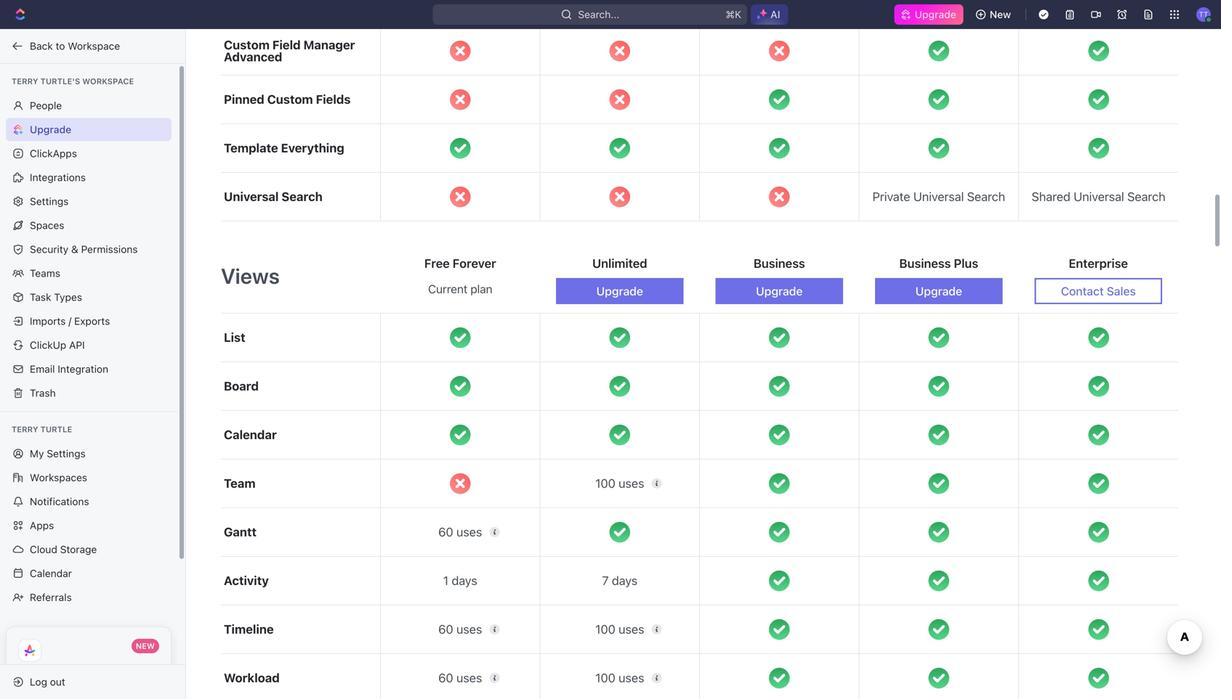Task type: vqa. For each thing, say whether or not it's contained in the screenshot.
Log out
yes



Task type: locate. For each thing, give the bounding box(es) containing it.
1 horizontal spatial upgrade link
[[894, 4, 964, 25]]

0 vertical spatial new
[[990, 8, 1011, 20]]

1 universal from the left
[[913, 190, 964, 204]]

storage
[[60, 544, 97, 556]]

1 horizontal spatial business
[[899, 257, 951, 271]]

back
[[30, 40, 53, 52]]

universal for shared
[[1074, 190, 1124, 204]]

terry up the my
[[12, 425, 38, 435]]

notifications link
[[6, 491, 172, 514]]

api
[[69, 339, 85, 351]]

search...
[[578, 8, 619, 20]]

1 vertical spatial 60 uses
[[438, 623, 482, 637]]

teams link
[[6, 262, 172, 285]]

2 search from the left
[[1127, 190, 1166, 204]]

days right 1
[[452, 574, 477, 588]]

2 100 from the top
[[595, 623, 615, 637]]

2 vertical spatial 60 uses
[[438, 672, 482, 686]]

calendar down board
[[224, 428, 277, 442]]

integration
[[58, 363, 108, 375]]

2 vertical spatial 100 uses
[[595, 672, 644, 686]]

0 horizontal spatial business
[[754, 257, 805, 271]]

imports / exports link
[[6, 310, 172, 333]]

1 days
[[443, 574, 477, 588]]

1 vertical spatial new
[[136, 642, 155, 652]]

spaces link
[[6, 214, 172, 237]]

upgrade link
[[894, 4, 964, 25], [6, 118, 172, 141]]

close image
[[450, 41, 471, 61], [450, 89, 471, 110], [609, 89, 630, 110], [769, 187, 790, 207]]

upgrade link up clickapps link
[[6, 118, 172, 141]]

100 for timeline
[[595, 623, 615, 637]]

task types link
[[6, 286, 172, 309]]

2 days from the left
[[612, 574, 638, 588]]

integrations link
[[6, 166, 172, 189]]

2 terry from the top
[[12, 425, 38, 435]]

upgrade for unlimited
[[596, 285, 643, 298]]

0 vertical spatial 100 uses
[[595, 477, 644, 491]]

60 uses for gantt
[[438, 526, 482, 540]]

60
[[438, 526, 453, 540], [438, 623, 453, 637], [438, 672, 453, 686]]

1 60 uses from the top
[[438, 526, 482, 540]]

current
[[428, 282, 467, 296]]

1 vertical spatial terry
[[12, 425, 38, 435]]

days right 7
[[612, 574, 638, 588]]

calendar up referrals
[[30, 568, 72, 580]]

custom left the fields
[[267, 92, 313, 107]]

security & permissions
[[30, 243, 138, 255]]

2 universal from the left
[[1074, 190, 1124, 204]]

days
[[452, 574, 477, 588], [612, 574, 638, 588]]

1 vertical spatial upgrade link
[[6, 118, 172, 141]]

1 vertical spatial workspace
[[82, 77, 134, 86]]

1 business from the left
[[754, 257, 805, 271]]

current plan
[[428, 282, 492, 296]]

upgrade link left new button
[[894, 4, 964, 25]]

universal right private
[[913, 190, 964, 204]]

business for business plus
[[899, 257, 951, 271]]

1
[[443, 574, 449, 588]]

0 vertical spatial 100
[[595, 477, 615, 491]]

terry for my settings
[[12, 425, 38, 435]]

template everything
[[224, 141, 344, 155]]

timeline
[[224, 623, 274, 637]]

0 vertical spatial custom
[[224, 38, 270, 52]]

people link
[[6, 94, 172, 117]]

0 horizontal spatial days
[[452, 574, 477, 588]]

2 vertical spatial 100
[[595, 672, 615, 686]]

1 60 from the top
[[438, 526, 453, 540]]

0 vertical spatial settings
[[30, 196, 69, 208]]

settings up spaces
[[30, 196, 69, 208]]

0 vertical spatial terry
[[12, 77, 38, 86]]

workspace up people link
[[82, 77, 134, 86]]

3 100 uses from the top
[[595, 672, 644, 686]]

1 100 uses from the top
[[595, 477, 644, 491]]

check image
[[929, 41, 949, 61], [1088, 41, 1109, 61], [1088, 89, 1109, 110], [609, 138, 630, 159], [929, 138, 949, 159], [1088, 138, 1109, 159], [450, 328, 471, 348], [769, 328, 790, 348], [929, 328, 949, 348], [1088, 328, 1109, 348], [450, 376, 471, 397], [609, 376, 630, 397], [1088, 376, 1109, 397], [769, 425, 790, 446], [929, 425, 949, 446], [769, 474, 790, 495], [929, 474, 949, 495], [1088, 474, 1109, 495], [609, 522, 630, 543], [769, 522, 790, 543], [769, 571, 790, 592], [769, 620, 790, 641], [1088, 620, 1109, 641], [769, 669, 790, 689], [1088, 669, 1109, 689]]

upgrade
[[915, 8, 956, 20], [30, 124, 71, 136], [596, 285, 643, 298], [756, 285, 803, 298], [916, 285, 962, 298]]

spaces
[[30, 220, 64, 231]]

board
[[224, 380, 259, 394]]

0 horizontal spatial new
[[136, 642, 155, 652]]

2 vertical spatial 60
[[438, 672, 453, 686]]

terry
[[12, 77, 38, 86], [12, 425, 38, 435]]

100
[[595, 477, 615, 491], [595, 623, 615, 637], [595, 672, 615, 686]]

workspace inside back to workspace button
[[68, 40, 120, 52]]

email integration link
[[6, 358, 172, 381]]

upgrade button for unlimited
[[556, 278, 684, 305]]

1 vertical spatial settings
[[47, 448, 86, 460]]

email integration
[[30, 363, 108, 375]]

upgrade for business plus
[[916, 285, 962, 298]]

60 for workload
[[438, 672, 453, 686]]

100 for workload
[[595, 672, 615, 686]]

custom
[[224, 38, 270, 52], [267, 92, 313, 107]]

referrals
[[30, 592, 72, 604]]

clickapps
[[30, 148, 77, 160]]

1 terry from the top
[[12, 77, 38, 86]]

3 100 from the top
[[595, 672, 615, 686]]

100 uses
[[595, 477, 644, 491], [595, 623, 644, 637], [595, 672, 644, 686]]

3 search from the left
[[282, 190, 323, 204]]

search for private universal search
[[967, 190, 1005, 204]]

2 60 uses from the top
[[438, 623, 482, 637]]

1 horizontal spatial days
[[612, 574, 638, 588]]

log out button
[[6, 671, 173, 694]]

free forever
[[424, 257, 496, 271]]

check image
[[769, 89, 790, 110], [929, 89, 949, 110], [450, 138, 471, 159], [769, 138, 790, 159], [609, 328, 630, 348], [769, 376, 790, 397], [929, 376, 949, 397], [450, 425, 471, 446], [609, 425, 630, 446], [1088, 425, 1109, 446], [929, 522, 949, 543], [1088, 522, 1109, 543], [929, 571, 949, 592], [1088, 571, 1109, 592], [929, 620, 949, 641], [929, 669, 949, 689]]

1 vertical spatial 60
[[438, 623, 453, 637]]

custom left field at top left
[[224, 38, 270, 52]]

team
[[224, 477, 256, 491]]

0 vertical spatial workspace
[[68, 40, 120, 52]]

1 horizontal spatial calendar
[[224, 428, 277, 442]]

ai
[[771, 8, 780, 20]]

1 horizontal spatial search
[[967, 190, 1005, 204]]

permissions
[[81, 243, 138, 255]]

0 vertical spatial calendar
[[224, 428, 277, 442]]

workspace for terry turtle's workspace
[[82, 77, 134, 86]]

3 60 from the top
[[438, 672, 453, 686]]

new inside button
[[990, 8, 1011, 20]]

1 horizontal spatial universal
[[913, 190, 964, 204]]

1 vertical spatial 100
[[595, 623, 615, 637]]

settings
[[30, 196, 69, 208], [47, 448, 86, 460]]

1 100 from the top
[[595, 477, 615, 491]]

60 uses for workload
[[438, 672, 482, 686]]

2 60 from the top
[[438, 623, 453, 637]]

2 horizontal spatial universal
[[1074, 190, 1124, 204]]

0 vertical spatial 60 uses
[[438, 526, 482, 540]]

1 horizontal spatial upgrade button
[[716, 278, 843, 305]]

calendar
[[224, 428, 277, 442], [30, 568, 72, 580]]

universal down template
[[224, 190, 279, 204]]

my
[[30, 448, 44, 460]]

upgrade button
[[556, 278, 684, 305], [716, 278, 843, 305], [875, 278, 1003, 305]]

search
[[967, 190, 1005, 204], [1127, 190, 1166, 204], [282, 190, 323, 204]]

1 vertical spatial 100 uses
[[595, 623, 644, 637]]

0 horizontal spatial universal
[[224, 190, 279, 204]]

universal search
[[224, 190, 323, 204]]

workspace right to
[[68, 40, 120, 52]]

0 horizontal spatial upgrade button
[[556, 278, 684, 305]]

1 vertical spatial calendar
[[30, 568, 72, 580]]

terry up people
[[12, 77, 38, 86]]

2 horizontal spatial upgrade button
[[875, 278, 1003, 305]]

settings up workspaces
[[47, 448, 86, 460]]

terry turtle's workspace
[[12, 77, 134, 86]]

log out
[[30, 677, 65, 689]]

3 upgrade button from the left
[[875, 278, 1003, 305]]

60 uses
[[438, 526, 482, 540], [438, 623, 482, 637], [438, 672, 482, 686]]

100 uses for team
[[595, 477, 644, 491]]

task types
[[30, 291, 82, 303]]

2 upgrade button from the left
[[716, 278, 843, 305]]

out
[[50, 677, 65, 689]]

log
[[30, 677, 47, 689]]

business
[[754, 257, 805, 271], [899, 257, 951, 271]]

2 horizontal spatial search
[[1127, 190, 1166, 204]]

tt button
[[1192, 3, 1215, 26]]

task
[[30, 291, 51, 303]]

0 horizontal spatial search
[[282, 190, 323, 204]]

1 upgrade button from the left
[[556, 278, 684, 305]]

1 horizontal spatial new
[[990, 8, 1011, 20]]

business plus
[[899, 257, 978, 271]]

0 vertical spatial 60
[[438, 526, 453, 540]]

universal right "shared" on the right top of page
[[1074, 190, 1124, 204]]

1 search from the left
[[967, 190, 1005, 204]]

2 100 uses from the top
[[595, 623, 644, 637]]

shared universal search
[[1032, 190, 1166, 204]]

universal for private
[[913, 190, 964, 204]]

field
[[272, 38, 301, 52]]

2 business from the left
[[899, 257, 951, 271]]

close image
[[609, 41, 630, 61], [769, 41, 790, 61], [450, 187, 471, 207], [609, 187, 630, 207], [450, 474, 471, 495]]

uses
[[619, 477, 644, 491], [456, 526, 482, 540], [456, 623, 482, 637], [619, 623, 644, 637], [456, 672, 482, 686], [619, 672, 644, 686]]

activity
[[224, 574, 269, 589]]

1 days from the left
[[452, 574, 477, 588]]

/
[[68, 315, 71, 327]]

upgrade button for business plus
[[875, 278, 1003, 305]]

3 60 uses from the top
[[438, 672, 482, 686]]



Task type: describe. For each thing, give the bounding box(es) containing it.
3 universal from the left
[[224, 190, 279, 204]]

gantt
[[224, 526, 257, 540]]

7 days
[[602, 574, 638, 588]]

clickup
[[30, 339, 66, 351]]

trash
[[30, 387, 56, 399]]

settings link
[[6, 190, 172, 213]]

everything
[[281, 141, 344, 155]]

0 horizontal spatial upgrade link
[[6, 118, 172, 141]]

apps
[[30, 520, 54, 532]]

60 uses for timeline
[[438, 623, 482, 637]]

100 for team
[[595, 477, 615, 491]]

upgrade button for business
[[716, 278, 843, 305]]

forever
[[453, 257, 496, 271]]

people
[[30, 100, 62, 112]]

60 for gantt
[[438, 526, 453, 540]]

to
[[56, 40, 65, 52]]

back to workspace button
[[6, 35, 172, 58]]

⌘k
[[726, 8, 741, 20]]

security & permissions link
[[6, 238, 172, 261]]

custom field manager advanced
[[224, 38, 355, 64]]

new button
[[969, 3, 1020, 26]]

clickup api link
[[6, 334, 172, 357]]

100 uses for workload
[[595, 672, 644, 686]]

cloud storage link
[[6, 539, 172, 562]]

cloud
[[30, 544, 57, 556]]

views
[[221, 264, 280, 289]]

plus
[[954, 257, 978, 271]]

days for 7 days
[[612, 574, 638, 588]]

my settings
[[30, 448, 86, 460]]

enterprise
[[1069, 257, 1128, 271]]

7
[[602, 574, 609, 588]]

imports / exports
[[30, 315, 110, 327]]

pinned custom fields
[[224, 92, 351, 107]]

tt
[[1199, 10, 1208, 18]]

exports
[[74, 315, 110, 327]]

shared
[[1032, 190, 1071, 204]]

plan
[[470, 282, 492, 296]]

contact
[[1061, 285, 1104, 298]]

&
[[71, 243, 78, 255]]

workload
[[224, 672, 280, 686]]

teams
[[30, 267, 60, 279]]

private universal search
[[873, 190, 1005, 204]]

cloud storage
[[30, 544, 97, 556]]

trash link
[[6, 382, 172, 405]]

contact sales
[[1061, 285, 1136, 298]]

workspaces
[[30, 472, 87, 484]]

template
[[224, 141, 278, 155]]

60 for timeline
[[438, 623, 453, 637]]

days for 1 days
[[452, 574, 477, 588]]

business for business
[[754, 257, 805, 271]]

free
[[424, 257, 450, 271]]

advanced
[[224, 50, 282, 64]]

ai button
[[751, 4, 788, 25]]

security
[[30, 243, 68, 255]]

calendar link
[[6, 563, 172, 586]]

upgrade for business
[[756, 285, 803, 298]]

clickup api
[[30, 339, 85, 351]]

email
[[30, 363, 55, 375]]

0 horizontal spatial calendar
[[30, 568, 72, 580]]

turtle's
[[40, 77, 80, 86]]

types
[[54, 291, 82, 303]]

terry turtle
[[12, 425, 72, 435]]

manager
[[304, 38, 355, 52]]

my settings link
[[6, 443, 172, 466]]

workspace for back to workspace
[[68, 40, 120, 52]]

custom inside custom field manager advanced
[[224, 38, 270, 52]]

1 vertical spatial custom
[[267, 92, 313, 107]]

turtle
[[40, 425, 72, 435]]

imports
[[30, 315, 66, 327]]

integrations
[[30, 172, 86, 184]]

private
[[873, 190, 910, 204]]

100 uses for timeline
[[595, 623, 644, 637]]

pinned
[[224, 92, 264, 107]]

apps link
[[6, 515, 172, 538]]

search for shared universal search
[[1127, 190, 1166, 204]]

list
[[224, 331, 245, 345]]

fields
[[316, 92, 351, 107]]

sales
[[1107, 285, 1136, 298]]

terry for people
[[12, 77, 38, 86]]

0 vertical spatial upgrade link
[[894, 4, 964, 25]]

back to workspace
[[30, 40, 120, 52]]

contact sales button
[[1035, 278, 1162, 305]]

workspaces link
[[6, 467, 172, 490]]

referrals link
[[6, 587, 172, 610]]

clickapps link
[[6, 142, 172, 165]]



